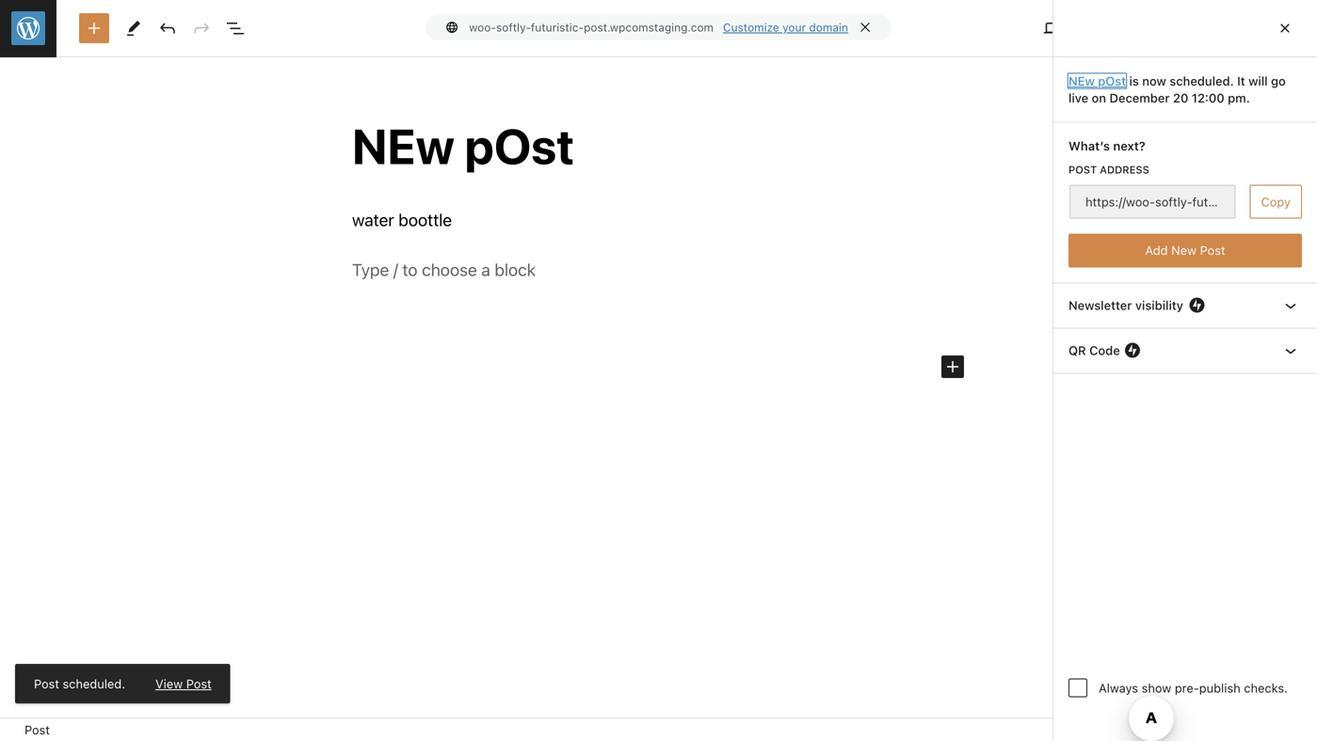 Task type: vqa. For each thing, say whether or not it's contained in the screenshot.
the 12:00 pm
yes



Task type: describe. For each thing, give the bounding box(es) containing it.
woo-
[[469, 21, 496, 34]]

Post address text field
[[1070, 185, 1236, 219]]

qr
[[1069, 343, 1086, 358]]

live
[[1069, 91, 1089, 105]]

is now scheduled. it will go live on
[[1069, 74, 1286, 105]]

now
[[1142, 74, 1167, 88]]

new
[[1069, 74, 1095, 88]]

new post
[[1069, 74, 1126, 88]]

new post link
[[1069, 74, 1126, 88]]

document overview image
[[224, 17, 247, 40]]

redo image
[[190, 17, 213, 40]]

undo image
[[156, 17, 179, 40]]

qr code
[[1069, 343, 1120, 358]]

scheduled. inside is now scheduled. it will go live on
[[1170, 74, 1234, 88]]

newsletter visibility
[[1069, 298, 1184, 312]]

view
[[155, 677, 183, 691]]

preview image
[[1042, 17, 1065, 40]]

.
[[1246, 91, 1250, 105]]

post for post
[[24, 724, 50, 738]]

go
[[1271, 74, 1286, 88]]

futuristic-
[[531, 21, 584, 34]]

will
[[1249, 74, 1268, 88]]

0 horizontal spatial scheduled.
[[63, 677, 125, 691]]

show
[[1142, 682, 1172, 696]]

new
[[1171, 244, 1197, 258]]

add new post link
[[1069, 234, 1302, 268]]

woo-softly-futuristic-post.wpcomstaging.com customize your domain
[[469, 21, 848, 34]]

view post link
[[155, 676, 212, 693]]

checks.
[[1244, 682, 1288, 696]]

editor content region
[[0, 57, 1316, 718]]

post inside view post link
[[186, 677, 212, 691]]

is
[[1130, 74, 1139, 88]]

20
[[1173, 91, 1189, 105]]

post
[[1098, 74, 1126, 88]]

next?
[[1113, 139, 1146, 153]]

always show pre-publish checks.
[[1099, 682, 1288, 696]]



Task type: locate. For each thing, give the bounding box(es) containing it.
newsletter visibility button
[[1054, 283, 1317, 328]]

your
[[783, 21, 806, 34]]

scheduled. left view
[[63, 677, 125, 691]]

visibility
[[1136, 298, 1184, 312]]

it
[[1237, 74, 1245, 88]]

what's
[[1069, 139, 1110, 153]]

toggle block inserter image
[[83, 17, 105, 40]]

12:00 pm
[[1192, 91, 1246, 105]]

pre-
[[1175, 682, 1199, 696]]

what's next?
[[1069, 139, 1146, 153]]

0 vertical spatial scheduled.
[[1170, 74, 1234, 88]]

post
[[1069, 164, 1097, 176], [1200, 244, 1226, 258], [34, 677, 59, 691], [186, 677, 212, 691], [24, 724, 50, 738]]

softly-
[[496, 21, 531, 34]]

copy button
[[1250, 185, 1302, 219]]

view post
[[155, 677, 212, 691]]

post.wpcomstaging.com
[[584, 21, 714, 34]]

customize your domain button
[[723, 21, 848, 34]]

always
[[1099, 682, 1138, 696]]

post address
[[1069, 164, 1150, 176]]

post inside add new post link
[[1200, 244, 1226, 258]]

domain
[[809, 21, 848, 34]]

on
[[1092, 91, 1106, 105]]

post for post scheduled.
[[34, 677, 59, 691]]

qr code button
[[1054, 328, 1317, 373]]

post for post address
[[1069, 164, 1097, 176]]

address
[[1100, 164, 1150, 176]]

scheduled. up 12:00 pm
[[1170, 74, 1234, 88]]

Always show pre-publish checks. checkbox
[[1069, 679, 1088, 698]]

copy
[[1261, 195, 1291, 209]]

add
[[1145, 244, 1168, 258]]

december
[[1110, 91, 1170, 105]]

tools image
[[122, 17, 145, 40]]

scheduled.
[[1170, 74, 1234, 88], [63, 677, 125, 691]]

publish
[[1199, 682, 1241, 696]]

close panel image
[[1274, 17, 1297, 40]]

add new post
[[1145, 244, 1226, 258]]

december 20 12:00 pm .
[[1110, 91, 1250, 105]]

customize
[[723, 21, 779, 34]]

newsletter
[[1069, 298, 1132, 312]]

post scheduled.
[[34, 677, 125, 691]]

1 vertical spatial scheduled.
[[63, 677, 125, 691]]

1 horizontal spatial scheduled.
[[1170, 74, 1234, 88]]

code
[[1090, 343, 1120, 358]]



